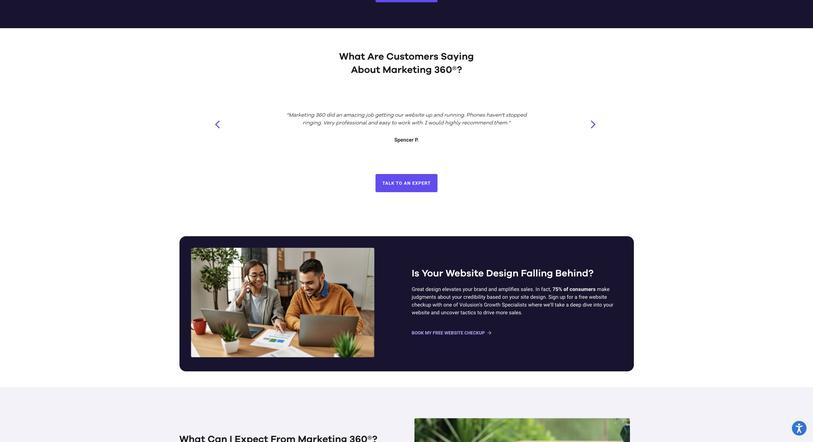 Task type: describe. For each thing, give the bounding box(es) containing it.
and down job
[[368, 121, 378, 126]]

them.
[[494, 121, 508, 126]]

up inside "marketing 360 did an amazing job getting our website up and running. phones haven't stopped ringing. very professional and easy to work with. i would highly recommend them."
[[426, 113, 432, 118]]

with
[[433, 302, 442, 309]]

growth
[[484, 302, 501, 309]]

talk to an expert
[[382, 181, 431, 186]]

into
[[594, 302, 602, 309]]

your up the credibility
[[463, 287, 473, 293]]

and inside make judgments about your credibility based on your site design. sign up for a free website checkup with one of volusion's growth specialists where we'll take a deep dive into your website and uncover tactics to drive more sales.
[[431, 310, 440, 316]]

did
[[327, 113, 335, 118]]

great design elevates your brand and amplifies sales. in fact, 75% of consumers
[[412, 287, 596, 293]]

checkup
[[412, 302, 431, 309]]

website inside book my free website checkup arrow_forward
[[445, 331, 463, 336]]

ringing.
[[303, 121, 322, 126]]

drive
[[483, 310, 495, 316]]

open accessibe: accessibility options, statement and help image
[[796, 424, 803, 434]]

specialists
[[502, 302, 527, 309]]

where
[[528, 302, 542, 309]]

amplifies
[[499, 287, 520, 293]]

business check image
[[185, 242, 381, 364]]

checkup
[[465, 331, 485, 336]]

marketing360 image
[[414, 419, 630, 443]]

very
[[323, 121, 335, 126]]

talk
[[382, 181, 395, 186]]

2 vertical spatial website
[[412, 310, 430, 316]]

spencer
[[395, 137, 414, 143]]

brand
[[474, 287, 487, 293]]

with.
[[412, 121, 424, 126]]

design
[[426, 287, 441, 293]]

amazing
[[343, 113, 365, 118]]

your down elevates
[[452, 295, 462, 301]]

what
[[339, 52, 365, 62]]

what are customers saying about marketing 360®?
[[339, 52, 474, 75]]

customers
[[387, 52, 439, 62]]

marketing inside "marketing 360 did an amazing job getting our website up and running. phones haven't stopped ringing. very professional and easy to work with. i would highly recommend them."
[[289, 113, 314, 118]]

professional
[[336, 121, 367, 126]]

deep
[[570, 302, 582, 309]]

design.
[[530, 295, 547, 301]]

take
[[555, 302, 565, 309]]

getting
[[375, 113, 394, 118]]

your
[[422, 269, 443, 279]]

judgments
[[412, 295, 436, 301]]

your up specialists
[[510, 295, 520, 301]]

arrow_back_ios
[[215, 120, 225, 130]]

0 vertical spatial website
[[446, 269, 484, 279]]

your right into in the bottom of the page
[[604, 302, 614, 309]]

consumers
[[570, 287, 596, 293]]

my
[[425, 331, 432, 336]]

spencer p.
[[395, 137, 419, 143]]

i
[[425, 121, 427, 126]]

for
[[567, 295, 574, 301]]

sign
[[549, 295, 559, 301]]

phones
[[467, 113, 485, 118]]

elevates
[[442, 287, 462, 293]]



Task type: vqa. For each thing, say whether or not it's contained in the screenshot.
the of
yes



Task type: locate. For each thing, give the bounding box(es) containing it.
1 vertical spatial to
[[396, 181, 403, 186]]

0 vertical spatial of
[[564, 287, 569, 293]]

job
[[366, 113, 374, 118]]

in
[[536, 287, 540, 293]]

0 horizontal spatial a
[[566, 302, 569, 309]]

website up with.
[[405, 113, 424, 118]]

on
[[502, 295, 508, 301]]

an right did
[[336, 113, 342, 118]]

to left 'drive' at the bottom of page
[[478, 310, 482, 316]]

75%
[[553, 287, 563, 293]]

stopped
[[506, 113, 527, 118]]

0 horizontal spatial of
[[454, 302, 458, 309]]

of
[[564, 287, 569, 293], [454, 302, 458, 309]]

1 horizontal spatial of
[[564, 287, 569, 293]]

talk to an expert link
[[376, 174, 438, 192]]

our
[[395, 113, 404, 118]]

of right one
[[454, 302, 458, 309]]

1 vertical spatial a
[[566, 302, 569, 309]]

1 vertical spatial marketing
[[289, 113, 314, 118]]

0 vertical spatial a
[[575, 295, 578, 301]]

expert
[[412, 181, 431, 186]]

1 horizontal spatial up
[[560, 295, 566, 301]]

book
[[412, 331, 424, 336]]

360®?
[[434, 65, 462, 75]]

about
[[438, 295, 451, 301]]

we'll
[[544, 302, 554, 309]]

site
[[521, 295, 529, 301]]

are
[[368, 52, 384, 62]]

0 vertical spatial sales.
[[521, 287, 534, 293]]

spencer p. option
[[273, 77, 541, 174]]

haven't
[[487, 113, 505, 118]]

to inside "marketing 360 did an amazing job getting our website up and running. phones haven't stopped ringing. very professional and easy to work with. i would highly recommend them."
[[392, 121, 397, 126]]

easy
[[379, 121, 390, 126]]

0 horizontal spatial marketing
[[289, 113, 314, 118]]

marketing 360 did an amazing job getting our website up and running. phones haven't stopped ringing. very professional and easy to work with. i would highly recommend them.
[[289, 113, 527, 126]]

make
[[597, 287, 610, 293]]

2 vertical spatial to
[[478, 310, 482, 316]]

sales.
[[521, 287, 534, 293], [509, 310, 523, 316]]

p.
[[415, 137, 419, 143]]

1 vertical spatial an
[[404, 181, 411, 186]]

0 vertical spatial website
[[405, 113, 424, 118]]

website inside "marketing 360 did an amazing job getting our website up and running. phones haven't stopped ringing. very professional and easy to work with. i would highly recommend them."
[[405, 113, 424, 118]]

0 vertical spatial up
[[426, 113, 432, 118]]

and up would on the top right of page
[[434, 113, 443, 118]]

website right free
[[445, 331, 463, 336]]

marketing inside the what are customers saying about marketing 360®?
[[383, 65, 432, 75]]

website up into in the bottom of the page
[[589, 295, 607, 301]]

make judgments about your credibility based on your site design. sign up for a free website checkup with one of volusion's growth specialists where we'll take a deep dive into your website and uncover tactics to drive more sales.
[[412, 287, 614, 316]]

is
[[412, 269, 419, 279]]

1 horizontal spatial an
[[404, 181, 411, 186]]

would
[[428, 121, 444, 126]]

to right 'talk'
[[396, 181, 403, 186]]

1 vertical spatial sales.
[[509, 310, 523, 316]]

dive
[[583, 302, 592, 309]]

0 vertical spatial an
[[336, 113, 342, 118]]

arrow_forward_ios
[[589, 120, 598, 130]]

to
[[392, 121, 397, 126], [396, 181, 403, 186], [478, 310, 482, 316]]

is your website design falling behind?
[[412, 269, 594, 279]]

uncover
[[441, 310, 459, 316]]

website down checkup
[[412, 310, 430, 316]]

tactics
[[461, 310, 476, 316]]

saying
[[441, 52, 474, 62]]

1 vertical spatial website
[[445, 331, 463, 336]]

an inside "marketing 360 did an amazing job getting our website up and running. phones haven't stopped ringing. very professional and easy to work with. i would highly recommend them."
[[336, 113, 342, 118]]

recommend
[[462, 121, 493, 126]]

1 vertical spatial of
[[454, 302, 458, 309]]

arrow_forward
[[487, 331, 493, 336]]

1 vertical spatial website
[[589, 295, 607, 301]]

360
[[316, 113, 325, 118]]

1 horizontal spatial a
[[575, 295, 578, 301]]

marketing up ringing.
[[289, 113, 314, 118]]

about
[[351, 65, 380, 75]]

and
[[434, 113, 443, 118], [368, 121, 378, 126], [489, 287, 497, 293], [431, 310, 440, 316]]

credibility
[[464, 295, 486, 301]]

of right 75%
[[564, 287, 569, 293]]

behind?
[[556, 269, 594, 279]]

free
[[579, 295, 588, 301]]

design
[[486, 269, 519, 279]]

sales. up site
[[521, 287, 534, 293]]

great
[[412, 287, 424, 293]]

0 vertical spatial marketing
[[383, 65, 432, 75]]

volusion's
[[460, 302, 483, 309]]

a right the take
[[566, 302, 569, 309]]

fact,
[[541, 287, 551, 293]]

to inside make judgments about your credibility based on your site design. sign up for a free website checkup with one of volusion's growth specialists where we'll take a deep dive into your website and uncover tactics to drive more sales.
[[478, 310, 482, 316]]

a
[[575, 295, 578, 301], [566, 302, 569, 309]]

website up elevates
[[446, 269, 484, 279]]

to down 'our'
[[392, 121, 397, 126]]

website
[[405, 113, 424, 118], [589, 295, 607, 301], [412, 310, 430, 316]]

highly
[[445, 121, 461, 126]]

up up the i
[[426, 113, 432, 118]]

sales. inside make judgments about your credibility based on your site design. sign up for a free website checkup with one of volusion's growth specialists where we'll take a deep dive into your website and uncover tactics to drive more sales.
[[509, 310, 523, 316]]

an
[[336, 113, 342, 118], [404, 181, 411, 186]]

and down with on the bottom right of the page
[[431, 310, 440, 316]]

book my free website checkup arrow_forward
[[412, 331, 493, 336]]

up inside make judgments about your credibility based on your site design. sign up for a free website checkup with one of volusion's growth specialists where we'll take a deep dive into your website and uncover tactics to drive more sales.
[[560, 295, 566, 301]]

marketing down customers
[[383, 65, 432, 75]]

up
[[426, 113, 432, 118], [560, 295, 566, 301]]

more
[[496, 310, 508, 316]]

website
[[446, 269, 484, 279], [445, 331, 463, 336]]

marketing
[[383, 65, 432, 75], [289, 113, 314, 118]]

falling
[[521, 269, 553, 279]]

one
[[444, 302, 452, 309]]

a right for
[[575, 295, 578, 301]]

0 horizontal spatial up
[[426, 113, 432, 118]]

an left expert
[[404, 181, 411, 186]]

based
[[487, 295, 501, 301]]

1 vertical spatial up
[[560, 295, 566, 301]]

of inside make judgments about your credibility based on your site design. sign up for a free website checkup with one of volusion's growth specialists where we'll take a deep dive into your website and uncover tactics to drive more sales.
[[454, 302, 458, 309]]

0 vertical spatial to
[[392, 121, 397, 126]]

running.
[[444, 113, 465, 118]]

sales. down specialists
[[509, 310, 523, 316]]

free
[[433, 331, 443, 336]]

1 horizontal spatial marketing
[[383, 65, 432, 75]]

up left for
[[560, 295, 566, 301]]

your
[[463, 287, 473, 293], [452, 295, 462, 301], [510, 295, 520, 301], [604, 302, 614, 309]]

and up based
[[489, 287, 497, 293]]

0 horizontal spatial an
[[336, 113, 342, 118]]

work
[[398, 121, 411, 126]]



